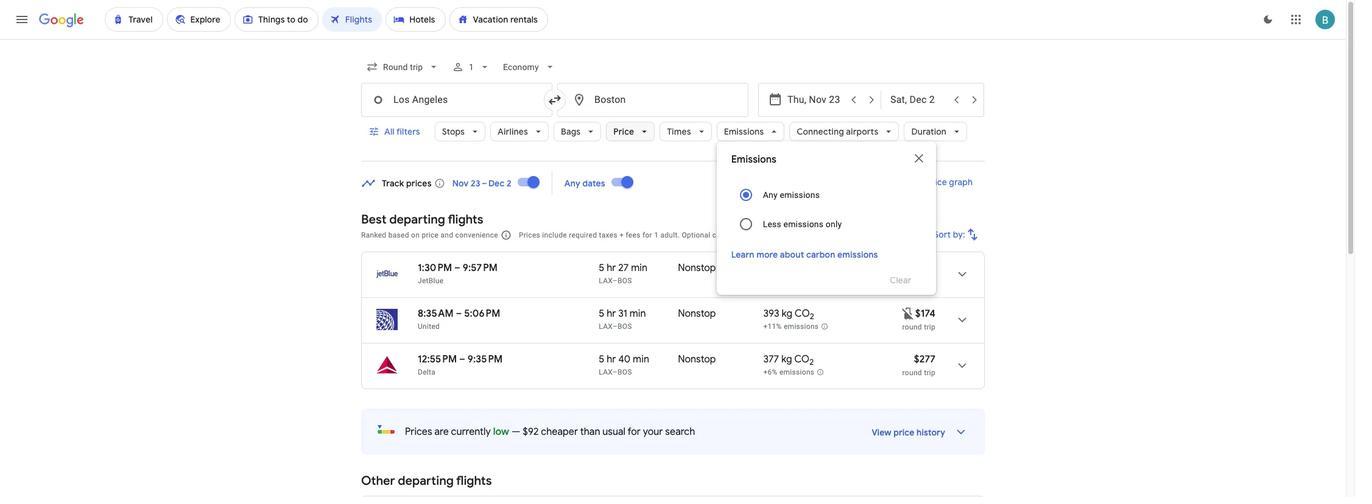 Task type: describe. For each thing, give the bounding box(es) containing it.
—
[[512, 426, 521, 438]]

0 horizontal spatial price
[[422, 231, 439, 239]]

none text field inside search box
[[361, 83, 553, 117]]

– inside 8:35 am – 5:06 pm united
[[456, 308, 462, 320]]

airports
[[846, 126, 879, 137]]

5 hr 27 min lax – bos
[[599, 262, 648, 285]]

learn more about carbon emissions link
[[731, 249, 878, 260]]

find the best price region
[[361, 167, 985, 203]]

min for 5 hr 40 min
[[633, 353, 649, 366]]

5 hr 31 min lax – bos
[[599, 308, 646, 331]]

other departing flights
[[361, 473, 492, 489]]

optional
[[682, 231, 711, 239]]

duration
[[912, 126, 947, 137]]

other
[[361, 473, 395, 489]]

0 vertical spatial for
[[643, 231, 652, 239]]

nonstop for 5 hr 40 min
[[678, 353, 716, 366]]

1:30 pm
[[418, 262, 452, 274]]

usual
[[603, 426, 626, 438]]

any for any dates
[[565, 178, 581, 189]]

only
[[826, 219, 842, 229]]

12:55 pm
[[418, 353, 457, 366]]

lax for 5 hr 31 min
[[599, 322, 613, 331]]

learn more about ranking image
[[501, 230, 512, 241]]

loading results progress bar
[[0, 39, 1346, 41]]

1 button
[[447, 52, 496, 82]]

less emissions only
[[763, 219, 842, 229]]

round for 5 hr 27 min
[[903, 277, 922, 286]]

less
[[763, 219, 782, 229]]

round trip for 5 hr 31 min
[[903, 323, 936, 331]]

31
[[618, 308, 627, 320]]

main content containing best departing flights
[[361, 167, 985, 497]]

2 fees from the left
[[771, 231, 786, 239]]

best departing flights
[[361, 212, 483, 227]]

carbon
[[807, 249, 836, 260]]

emissions right carbon
[[838, 249, 878, 260]]

bos for 40
[[618, 368, 632, 376]]

Arrival time: 9:35 PM. text field
[[468, 353, 503, 366]]

airlines
[[498, 126, 528, 137]]

nonstop flight. element for 5 hr 40 min
[[678, 353, 716, 367]]

1 fees from the left
[[626, 231, 641, 239]]

1 horizontal spatial 1
[[654, 231, 659, 239]]

taxes
[[599, 231, 618, 239]]

trip for 5 hr 31 min
[[924, 323, 936, 331]]

view
[[872, 427, 892, 438]]

12:55 pm – 9:35 pm delta
[[418, 353, 503, 376]]

sort by:
[[934, 229, 966, 240]]

emissions inside popup button
[[724, 126, 764, 137]]

total duration 5 hr 27 min. element
[[599, 262, 678, 276]]

search
[[665, 426, 695, 438]]

flight details. leaves los angeles international airport at 1:30 pm on thursday, november 23 and arrives at boston logan international airport at 9:57 pm on thursday, november 23. image
[[948, 260, 977, 289]]

hr for 40
[[607, 353, 616, 366]]

+11% emissions
[[764, 322, 819, 331]]

bos for 31
[[618, 322, 632, 331]]

2 inside find the best price region
[[507, 178, 512, 189]]

8:35 am
[[418, 308, 454, 320]]

hr for 27
[[607, 262, 616, 274]]

nonstop flight. element for 5 hr 27 min
[[678, 262, 716, 276]]

emissions for +6% emissions
[[780, 368, 815, 377]]

dates
[[583, 178, 605, 189]]

emissions button
[[717, 117, 785, 146]]

$277
[[914, 353, 936, 366]]

price for price graph
[[926, 177, 947, 188]]

Departure time: 1:30 PM. text field
[[418, 262, 452, 274]]

ranked
[[361, 231, 386, 239]]

view price history
[[872, 427, 945, 438]]

change appearance image
[[1254, 5, 1283, 34]]

9:57 pm
[[463, 262, 498, 274]]

1 vertical spatial emissions
[[731, 154, 777, 166]]

1 and from the left
[[441, 231, 453, 239]]

8:35 am – 5:06 pm united
[[418, 308, 500, 331]]

round inside $277 round trip
[[903, 369, 922, 377]]

low
[[493, 426, 509, 438]]

airlines button
[[490, 117, 549, 146]]

learn more about carbon emissions
[[731, 249, 878, 260]]

$92
[[523, 426, 539, 438]]

bags button
[[554, 117, 601, 146]]

nonstop for 5 hr 27 min
[[678, 262, 716, 274]]

united
[[418, 322, 440, 331]]

are
[[435, 426, 449, 438]]

+
[[620, 231, 624, 239]]

required
[[569, 231, 597, 239]]

5 hr 40 min lax – bos
[[599, 353, 649, 376]]

9:35 pm
[[468, 353, 503, 366]]

$277 round trip
[[903, 353, 936, 377]]

trip for 5 hr 27 min
[[924, 277, 936, 286]]

min for 5 hr 31 min
[[630, 308, 646, 320]]

round trip for 5 hr 27 min
[[903, 277, 936, 286]]

any emissions
[[763, 190, 820, 200]]

price graph button
[[895, 171, 983, 193]]

+6% emissions
[[764, 368, 815, 377]]

377
[[764, 353, 779, 366]]

convenience
[[455, 231, 498, 239]]

bags
[[561, 126, 581, 137]]

charges
[[713, 231, 740, 239]]

bag
[[757, 231, 769, 239]]

lax for 5 hr 40 min
[[599, 368, 613, 376]]

currently
[[451, 426, 491, 438]]

Arrival time: 5:06 PM. text field
[[464, 308, 500, 320]]

adult.
[[661, 231, 680, 239]]

all filters
[[384, 126, 420, 137]]

all filters button
[[361, 117, 430, 146]]

learn more about tracked prices image
[[434, 178, 445, 189]]

connecting airports
[[797, 126, 879, 137]]

sort by: button
[[929, 220, 985, 249]]

your
[[643, 426, 663, 438]]

best
[[361, 212, 387, 227]]

connecting airports button
[[790, 117, 899, 146]]

any dates
[[565, 178, 605, 189]]

co for 377
[[794, 353, 810, 366]]



Task type: locate. For each thing, give the bounding box(es) containing it.
None text field
[[557, 83, 749, 117]]

2 vertical spatial lax
[[599, 368, 613, 376]]

by:
[[953, 229, 966, 240]]

nov
[[453, 178, 469, 189]]

close dialog image
[[912, 151, 926, 166]]

round trip up $174
[[903, 277, 936, 286]]

5 for 5 hr 40 min
[[599, 353, 605, 366]]

nonstop flight. element for 5 hr 31 min
[[678, 308, 716, 322]]

and down "best departing flights"
[[441, 231, 453, 239]]

bos inside 5 hr 31 min lax – bos
[[618, 322, 632, 331]]

any inside find the best price region
[[565, 178, 581, 189]]

emissions for any emissions
[[780, 190, 820, 200]]

prices for prices include required taxes + fees for 1 adult. optional charges and bag fees may apply.
[[519, 231, 540, 239]]

Departure text field
[[788, 83, 844, 116]]

stops button
[[435, 117, 486, 146]]

1 vertical spatial co
[[794, 353, 810, 366]]

2 inside '377 kg co 2'
[[810, 357, 814, 367]]

flight details. leaves los angeles international airport at 8:35 am on thursday, november 23 and arrives at boston logan international airport at 5:06 pm on thursday, november 23. image
[[948, 305, 977, 334]]

lax down total duration 5 hr 27 min. element at the bottom of the page
[[599, 277, 613, 285]]

2 lax from the top
[[599, 322, 613, 331]]

co
[[795, 308, 810, 320], [794, 353, 810, 366]]

2 vertical spatial trip
[[924, 369, 936, 377]]

1:30 pm – 9:57 pm jetblue
[[418, 262, 498, 285]]

co for 393
[[795, 308, 810, 320]]

0 vertical spatial emissions
[[724, 126, 764, 137]]

1 vertical spatial prices
[[405, 426, 432, 438]]

price right on
[[422, 231, 439, 239]]

0 vertical spatial prices
[[519, 231, 540, 239]]

prices include required taxes + fees for 1 adult. optional charges and bag fees may apply.
[[519, 231, 824, 239]]

emissions
[[724, 126, 764, 137], [731, 154, 777, 166]]

– inside 1:30 pm – 9:57 pm jetblue
[[455, 262, 461, 274]]

this price for this flight doesn't include overhead bin access. if you need a carry-on bag, use the bags filter to update prices. image
[[901, 306, 916, 321]]

2 vertical spatial 2
[[810, 357, 814, 367]]

0 horizontal spatial for
[[628, 426, 641, 438]]

swap origin and destination. image
[[548, 93, 562, 107]]

emissions right times popup button
[[724, 126, 764, 137]]

Arrival time: 9:57 PM. text field
[[463, 262, 498, 274]]

Departure time: 8:35 AM. text field
[[418, 308, 454, 320]]

round
[[903, 277, 922, 286], [903, 323, 922, 331], [903, 369, 922, 377]]

lax inside 5 hr 27 min lax – bos
[[599, 277, 613, 285]]

0 horizontal spatial 1
[[469, 62, 474, 72]]

main menu image
[[15, 12, 29, 27]]

0 vertical spatial nonstop
[[678, 262, 716, 274]]

1 vertical spatial nonstop flight. element
[[678, 308, 716, 322]]

flights for best departing flights
[[448, 212, 483, 227]]

min for 5 hr 27 min
[[631, 262, 648, 274]]

2 up +11% emissions
[[810, 311, 814, 322]]

times
[[667, 126, 691, 137]]

2 vertical spatial nonstop
[[678, 353, 716, 366]]

0 vertical spatial nonstop flight. element
[[678, 262, 716, 276]]

total duration 5 hr 31 min. element
[[599, 308, 678, 322]]

0 vertical spatial trip
[[924, 277, 936, 286]]

lax down the total duration 5 hr 31 min. element on the bottom
[[599, 322, 613, 331]]

– down the total duration 5 hr 31 min. element on the bottom
[[613, 322, 618, 331]]

5 left the 27
[[599, 262, 605, 274]]

393
[[764, 308, 780, 320]]

2 and from the left
[[742, 231, 755, 239]]

2 nonstop from the top
[[678, 308, 716, 320]]

1 horizontal spatial fees
[[771, 231, 786, 239]]

bos down 40
[[618, 368, 632, 376]]

0 horizontal spatial price
[[614, 126, 634, 137]]

departing for other
[[398, 473, 454, 489]]

emissions up 'may'
[[784, 219, 824, 229]]

23 – dec
[[471, 178, 505, 189]]

bos down 31
[[618, 322, 632, 331]]

1 bos from the top
[[618, 277, 632, 285]]

3 nonstop flight. element from the top
[[678, 353, 716, 367]]

3 nonstop from the top
[[678, 353, 716, 366]]

0 vertical spatial hr
[[607, 262, 616, 274]]

2 for 5 hr 31 min
[[810, 311, 814, 322]]

kg inside '377 kg co 2'
[[782, 353, 792, 366]]

about
[[780, 249, 804, 260]]

leaves los angeles international airport at 12:55 pm on thursday, november 23 and arrives at boston logan international airport at 9:35 pm on thursday, november 23. element
[[418, 353, 503, 366]]

5
[[599, 262, 605, 274], [599, 308, 605, 320], [599, 353, 605, 366]]

1 inside popup button
[[469, 62, 474, 72]]

price button
[[606, 117, 655, 146]]

round trip down $174
[[903, 323, 936, 331]]

nov 23 – dec 2
[[453, 178, 512, 189]]

1 hr from the top
[[607, 262, 616, 274]]

0 vertical spatial min
[[631, 262, 648, 274]]

trip up $174
[[924, 277, 936, 286]]

2 trip from the top
[[924, 323, 936, 331]]

1 5 from the top
[[599, 262, 605, 274]]

nonstop for 5 hr 31 min
[[678, 308, 716, 320]]

bos
[[618, 277, 632, 285], [618, 322, 632, 331], [618, 368, 632, 376]]

on
[[411, 231, 420, 239]]

any up less
[[763, 190, 778, 200]]

– inside 5 hr 27 min lax – bos
[[613, 277, 618, 285]]

1 horizontal spatial any
[[763, 190, 778, 200]]

connecting
[[797, 126, 844, 137]]

5 inside 5 hr 27 min lax – bos
[[599, 262, 605, 274]]

and left bag
[[742, 231, 755, 239]]

277 US dollars text field
[[914, 353, 936, 366]]

emissions for less emissions only
[[784, 219, 824, 229]]

for left adult.
[[643, 231, 652, 239]]

price inside popup button
[[614, 126, 634, 137]]

2 vertical spatial hr
[[607, 353, 616, 366]]

377 kg co 2
[[764, 353, 814, 367]]

apply.
[[804, 231, 824, 239]]

0 vertical spatial price
[[422, 231, 439, 239]]

27
[[618, 262, 629, 274]]

bos down the 27
[[618, 277, 632, 285]]

hr inside 5 hr 31 min lax – bos
[[607, 308, 616, 320]]

round up this price for this flight doesn't include overhead bin access. if you need a carry-on bag, use the bags filter to update prices. icon
[[903, 277, 922, 286]]

5 inside 5 hr 31 min lax – bos
[[599, 308, 605, 320]]

5:06 pm
[[464, 308, 500, 320]]

kg up the +6% emissions
[[782, 353, 792, 366]]

2 up the +6% emissions
[[810, 357, 814, 367]]

min inside 5 hr 31 min lax – bos
[[630, 308, 646, 320]]

1 nonstop flight. element from the top
[[678, 262, 716, 276]]

co inside '393 kg co 2'
[[795, 308, 810, 320]]

fees right the +
[[626, 231, 641, 239]]

price right view
[[894, 427, 915, 438]]

2 vertical spatial nonstop flight. element
[[678, 353, 716, 367]]

flights for other departing flights
[[456, 473, 492, 489]]

price left graph
[[926, 177, 947, 188]]

393 kg co 2
[[764, 308, 814, 322]]

0 vertical spatial lax
[[599, 277, 613, 285]]

any for any emissions
[[763, 190, 778, 200]]

graph
[[949, 177, 973, 188]]

1 vertical spatial round trip
[[903, 323, 936, 331]]

0 vertical spatial round
[[903, 277, 922, 286]]

departing up on
[[389, 212, 445, 227]]

0 vertical spatial kg
[[782, 308, 793, 320]]

1 horizontal spatial and
[[742, 231, 755, 239]]

1 co from the top
[[795, 308, 810, 320]]

2 bos from the top
[[618, 322, 632, 331]]

prices right learn more about ranking icon
[[519, 231, 540, 239]]

duration button
[[904, 117, 967, 146]]

min right 31
[[630, 308, 646, 320]]

2 vertical spatial bos
[[618, 368, 632, 376]]

2 vertical spatial round
[[903, 369, 922, 377]]

min
[[631, 262, 648, 274], [630, 308, 646, 320], [633, 353, 649, 366]]

5 left 40
[[599, 353, 605, 366]]

departing right other
[[398, 473, 454, 489]]

2 round from the top
[[903, 323, 922, 331]]

total duration 5 hr 40 min. element
[[599, 353, 678, 367]]

None search field
[[361, 52, 985, 295]]

1 vertical spatial hr
[[607, 308, 616, 320]]

3 round from the top
[[903, 369, 922, 377]]

+11%
[[764, 322, 782, 331]]

2 hr from the top
[[607, 308, 616, 320]]

co up the +6% emissions
[[794, 353, 810, 366]]

0 horizontal spatial fees
[[626, 231, 641, 239]]

$174
[[916, 308, 936, 320]]

5 inside 5 hr 40 min lax – bos
[[599, 353, 605, 366]]

3 trip from the top
[[924, 369, 936, 377]]

prices for prices are currently low — $92 cheaper than usual for your search
[[405, 426, 432, 438]]

– inside 5 hr 31 min lax – bos
[[613, 322, 618, 331]]

times button
[[660, 117, 712, 146]]

jetblue
[[418, 277, 444, 285]]

bos inside 5 hr 40 min lax – bos
[[618, 368, 632, 376]]

1 vertical spatial 1
[[654, 231, 659, 239]]

kg for 377
[[782, 353, 792, 366]]

cheaper
[[541, 426, 578, 438]]

3 bos from the top
[[618, 368, 632, 376]]

emissions down '377 kg co 2'
[[780, 368, 815, 377]]

2 for 5 hr 40 min
[[810, 357, 814, 367]]

co up +11% emissions
[[795, 308, 810, 320]]

0 vertical spatial any
[[565, 178, 581, 189]]

bos inside 5 hr 27 min lax – bos
[[618, 277, 632, 285]]

lax for 5 hr 27 min
[[599, 277, 613, 285]]

track
[[382, 178, 404, 189]]

3 5 from the top
[[599, 353, 605, 366]]

5 left 31
[[599, 308, 605, 320]]

hr left the 27
[[607, 262, 616, 274]]

40
[[618, 353, 631, 366]]

None text field
[[361, 83, 553, 117]]

– down total duration 5 hr 40 min. 'element'
[[613, 368, 618, 376]]

trip down "277 us dollars" text box
[[924, 369, 936, 377]]

emissions down emissions popup button at the right top of page
[[731, 154, 777, 166]]

1 horizontal spatial prices
[[519, 231, 540, 239]]

lax inside 5 hr 40 min lax – bos
[[599, 368, 613, 376]]

1 nonstop from the top
[[678, 262, 716, 274]]

1 trip from the top
[[924, 277, 936, 286]]

all
[[384, 126, 395, 137]]

any inside emissions option group
[[763, 190, 778, 200]]

price for price
[[614, 126, 634, 137]]

1 vertical spatial price
[[894, 427, 915, 438]]

emissions option group
[[731, 180, 922, 239]]

kg up +11% emissions
[[782, 308, 793, 320]]

round trip
[[903, 277, 936, 286], [903, 323, 936, 331]]

flights up convenience at the top of page
[[448, 212, 483, 227]]

min inside 5 hr 40 min lax – bos
[[633, 353, 649, 366]]

emissions down '393 kg co 2'
[[784, 322, 819, 331]]

2 co from the top
[[794, 353, 810, 366]]

1 vertical spatial 2
[[810, 311, 814, 322]]

1 vertical spatial lax
[[599, 322, 613, 331]]

hr for 31
[[607, 308, 616, 320]]

price
[[614, 126, 634, 137], [926, 177, 947, 188]]

min right the 27
[[631, 262, 648, 274]]

0 vertical spatial price
[[614, 126, 634, 137]]

hr left 31
[[607, 308, 616, 320]]

1 horizontal spatial price
[[926, 177, 947, 188]]

0 vertical spatial flights
[[448, 212, 483, 227]]

flight details. leaves los angeles international airport at 12:55 pm on thursday, november 23 and arrives at boston logan international airport at 9:35 pm on thursday, november 23. image
[[948, 351, 977, 380]]

0 vertical spatial departing
[[389, 212, 445, 227]]

1 vertical spatial kg
[[782, 353, 792, 366]]

kg inside '393 kg co 2'
[[782, 308, 793, 320]]

hr inside 5 hr 40 min lax – bos
[[607, 353, 616, 366]]

– right 1:30 pm
[[455, 262, 461, 274]]

hr inside 5 hr 27 min lax – bos
[[607, 262, 616, 274]]

– inside 5 hr 40 min lax – bos
[[613, 368, 618, 376]]

hr left 40
[[607, 353, 616, 366]]

co inside '377 kg co 2'
[[794, 353, 810, 366]]

None field
[[361, 56, 445, 78], [499, 56, 561, 78], [361, 56, 445, 78], [499, 56, 561, 78]]

learn
[[731, 249, 755, 260]]

1 round from the top
[[903, 277, 922, 286]]

– right 8:35 am
[[456, 308, 462, 320]]

1 vertical spatial any
[[763, 190, 778, 200]]

emissions for +11% emissions
[[784, 322, 819, 331]]

2 round trip from the top
[[903, 323, 936, 331]]

price inside button
[[926, 177, 947, 188]]

lax down total duration 5 hr 40 min. 'element'
[[599, 368, 613, 376]]

1 vertical spatial for
[[628, 426, 641, 438]]

stops
[[442, 126, 465, 137]]

0 vertical spatial 2
[[507, 178, 512, 189]]

0 horizontal spatial and
[[441, 231, 453, 239]]

min inside 5 hr 27 min lax – bos
[[631, 262, 648, 274]]

bos for 27
[[618, 277, 632, 285]]

2 right '23 – dec'
[[507, 178, 512, 189]]

0 vertical spatial 5
[[599, 262, 605, 274]]

0 vertical spatial bos
[[618, 277, 632, 285]]

2 vertical spatial 5
[[599, 353, 605, 366]]

leaves los angeles international airport at 1:30 pm on thursday, november 23 and arrives at boston logan international airport at 9:57 pm on thursday, november 23. element
[[418, 262, 498, 274]]

5 for 5 hr 31 min
[[599, 308, 605, 320]]

and
[[441, 231, 453, 239], [742, 231, 755, 239]]

0 horizontal spatial any
[[565, 178, 581, 189]]

5 for 5 hr 27 min
[[599, 262, 605, 274]]

Departure time: 12:55 PM. text field
[[418, 353, 457, 366]]

2
[[507, 178, 512, 189], [810, 311, 814, 322], [810, 357, 814, 367]]

Return text field
[[891, 83, 947, 116]]

+6%
[[764, 368, 778, 377]]

1 lax from the top
[[599, 277, 613, 285]]

min right 40
[[633, 353, 649, 366]]

sort
[[934, 229, 951, 240]]

1 vertical spatial price
[[926, 177, 947, 188]]

delta
[[418, 368, 436, 376]]

trip inside $277 round trip
[[924, 369, 936, 377]]

round for 5 hr 31 min
[[903, 323, 922, 331]]

1 vertical spatial nonstop
[[678, 308, 716, 320]]

ranked based on price and convenience
[[361, 231, 498, 239]]

1 vertical spatial 5
[[599, 308, 605, 320]]

kg for 393
[[782, 308, 793, 320]]

fees down less
[[771, 231, 786, 239]]

3 hr from the top
[[607, 353, 616, 366]]

track prices
[[382, 178, 432, 189]]

trip
[[924, 277, 936, 286], [924, 323, 936, 331], [924, 369, 936, 377]]

any
[[565, 178, 581, 189], [763, 190, 778, 200]]

include
[[542, 231, 567, 239]]

nonstop flight. element
[[678, 262, 716, 276], [678, 308, 716, 322], [678, 353, 716, 367]]

may
[[788, 231, 802, 239]]

prices are currently low — $92 cheaper than usual for your search
[[405, 426, 695, 438]]

more
[[757, 249, 778, 260]]

history
[[917, 427, 945, 438]]

fees
[[626, 231, 641, 239], [771, 231, 786, 239]]

emissions up less emissions only at the top of page
[[780, 190, 820, 200]]

any left dates
[[565, 178, 581, 189]]

2 vertical spatial min
[[633, 353, 649, 366]]

0 vertical spatial round trip
[[903, 277, 936, 286]]

1 vertical spatial round
[[903, 323, 922, 331]]

2 nonstop flight. element from the top
[[678, 308, 716, 322]]

0 vertical spatial 1
[[469, 62, 474, 72]]

– left 9:35 pm
[[459, 353, 465, 366]]

view price history image
[[947, 417, 976, 447]]

round down $277
[[903, 369, 922, 377]]

1 vertical spatial departing
[[398, 473, 454, 489]]

round down this price for this flight doesn't include overhead bin access. if you need a carry-on bag, use the bags filter to update prices. icon
[[903, 323, 922, 331]]

1 vertical spatial bos
[[618, 322, 632, 331]]

1 round trip from the top
[[903, 277, 936, 286]]

none search field containing emissions
[[361, 52, 985, 295]]

0 horizontal spatial prices
[[405, 426, 432, 438]]

– down total duration 5 hr 27 min. element at the bottom of the page
[[613, 277, 618, 285]]

price right "bags" popup button at the left top
[[614, 126, 634, 137]]

– inside 12:55 pm – 9:35 pm delta
[[459, 353, 465, 366]]

1 vertical spatial min
[[630, 308, 646, 320]]

than
[[580, 426, 600, 438]]

1
[[469, 62, 474, 72], [654, 231, 659, 239]]

based
[[388, 231, 409, 239]]

2 inside '393 kg co 2'
[[810, 311, 814, 322]]

flights down currently
[[456, 473, 492, 489]]

1 horizontal spatial for
[[643, 231, 652, 239]]

3 lax from the top
[[599, 368, 613, 376]]

emissions
[[780, 190, 820, 200], [784, 219, 824, 229], [838, 249, 878, 260], [784, 322, 819, 331], [780, 368, 815, 377]]

main content
[[361, 167, 985, 497]]

lax
[[599, 277, 613, 285], [599, 322, 613, 331], [599, 368, 613, 376]]

departing for best
[[389, 212, 445, 227]]

2 5 from the top
[[599, 308, 605, 320]]

1 vertical spatial flights
[[456, 473, 492, 489]]

lax inside 5 hr 31 min lax – bos
[[599, 322, 613, 331]]

prices left are
[[405, 426, 432, 438]]

174 US dollars text field
[[916, 308, 936, 320]]

1 vertical spatial trip
[[924, 323, 936, 331]]

trip down $174
[[924, 323, 936, 331]]

0 vertical spatial co
[[795, 308, 810, 320]]

for left the your
[[628, 426, 641, 438]]

1 horizontal spatial price
[[894, 427, 915, 438]]

leaves los angeles international airport at 8:35 am on thursday, november 23 and arrives at boston logan international airport at 5:06 pm on thursday, november 23. element
[[418, 308, 500, 320]]



Task type: vqa. For each thing, say whether or not it's contained in the screenshot.
dates
yes



